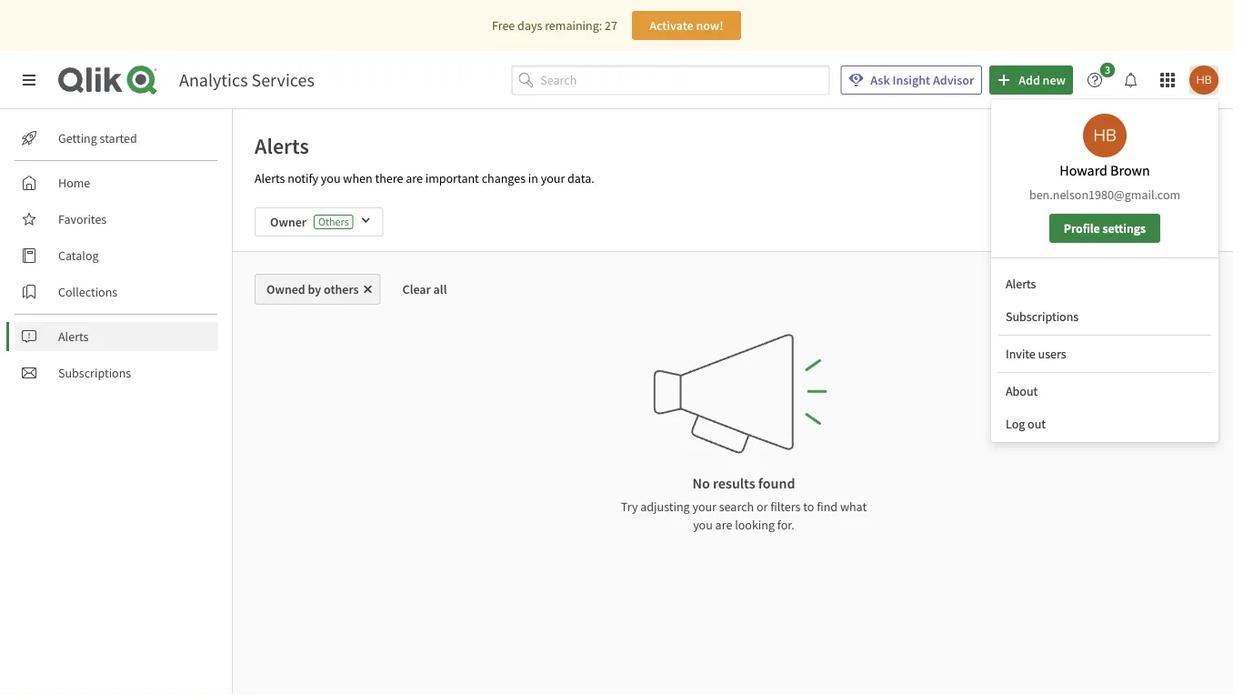 Task type: describe. For each thing, give the bounding box(es) containing it.
days
[[518, 17, 542, 34]]

free days remaining: 27
[[492, 17, 618, 34]]

subscriptions inside navigation pane element
[[58, 365, 131, 381]]

home
[[58, 175, 90, 191]]

now!
[[696, 17, 724, 34]]

subscriptions button
[[999, 302, 1212, 331]]

27
[[605, 17, 618, 34]]

in
[[528, 170, 538, 186]]

adjusting
[[641, 498, 690, 515]]

changes
[[482, 170, 526, 186]]

alerts inside navigation pane element
[[58, 328, 89, 345]]

alerts left notify on the left of page
[[255, 170, 285, 186]]

you inside no results found try adjusting your search or filters to find what you are looking for.
[[693, 517, 713, 533]]

analytics
[[179, 69, 248, 91]]

favorites
[[58, 211, 107, 227]]

catalog link
[[15, 241, 218, 270]]

to
[[803, 498, 814, 515]]

all
[[434, 281, 447, 297]]

analytics services
[[179, 69, 315, 91]]

searchbar element
[[511, 65, 830, 95]]

filters region
[[233, 193, 1233, 251]]

favorites link
[[15, 205, 218, 234]]

out
[[1028, 416, 1046, 432]]

clear all
[[403, 281, 447, 297]]

about
[[1006, 383, 1038, 399]]

log out
[[1006, 416, 1046, 432]]

advisor
[[933, 72, 974, 88]]

0 vertical spatial you
[[321, 170, 341, 186]]

ask
[[871, 72, 890, 88]]

profile settings
[[1064, 220, 1146, 237]]

what
[[840, 498, 867, 515]]

alerts button
[[999, 269, 1212, 298]]

clear
[[403, 281, 431, 297]]

others
[[324, 281, 359, 297]]

subscriptions inside button
[[1006, 308, 1079, 325]]

howard brown image
[[1083, 114, 1127, 157]]

found
[[758, 474, 795, 492]]

analytics services element
[[179, 69, 315, 91]]

owned
[[267, 281, 305, 297]]

0 horizontal spatial your
[[541, 170, 565, 186]]

by
[[308, 281, 321, 297]]

free
[[492, 17, 515, 34]]

getting
[[58, 130, 97, 146]]

there
[[375, 170, 403, 186]]

clear all button
[[388, 274, 462, 305]]

for.
[[778, 517, 795, 533]]

catalog
[[58, 247, 99, 264]]

collections
[[58, 284, 118, 300]]

howard brown image
[[1190, 65, 1219, 95]]

collections link
[[15, 277, 218, 307]]

invite users button
[[999, 339, 1212, 368]]

getting started link
[[15, 124, 218, 153]]

no results found try adjusting your search or filters to find what you are looking for.
[[621, 474, 867, 533]]

looking
[[735, 517, 775, 533]]

navigation pane element
[[0, 116, 232, 395]]

getting started
[[58, 130, 137, 146]]

data.
[[568, 170, 595, 186]]

find
[[817, 498, 838, 515]]

alerts link
[[15, 322, 218, 351]]



Task type: vqa. For each thing, say whether or not it's contained in the screenshot.
"Alerts" inside the Alerts button
no



Task type: locate. For each thing, give the bounding box(es) containing it.
1 horizontal spatial are
[[716, 517, 733, 533]]

ask insight advisor
[[871, 72, 974, 88]]

alerts up notify on the left of page
[[255, 132, 309, 159]]

remaining:
[[545, 17, 602, 34]]

0 horizontal spatial you
[[321, 170, 341, 186]]

invite
[[1006, 346, 1036, 362]]

or
[[757, 498, 768, 515]]

settings
[[1103, 220, 1146, 237]]

no
[[693, 474, 710, 492]]

0 vertical spatial subscriptions
[[1006, 308, 1079, 325]]

filters
[[771, 498, 801, 515]]

your
[[541, 170, 565, 186], [693, 498, 717, 515]]

alerts up invite
[[1006, 276, 1036, 292]]

1 horizontal spatial your
[[693, 498, 717, 515]]

activate now! link
[[632, 11, 741, 40]]

notify
[[288, 170, 318, 186]]

owned by others
[[267, 281, 359, 297]]

close sidebar menu image
[[22, 73, 36, 87]]

your down no
[[693, 498, 717, 515]]

you down no
[[693, 517, 713, 533]]

home link
[[15, 168, 218, 197]]

ask insight advisor button
[[841, 65, 983, 95]]

about button
[[999, 377, 1212, 406]]

1 horizontal spatial subscriptions
[[1006, 308, 1079, 325]]

are right there
[[406, 170, 423, 186]]

1 vertical spatial you
[[693, 517, 713, 533]]

1 horizontal spatial you
[[693, 517, 713, 533]]

alerts down collections
[[58, 328, 89, 345]]

important
[[425, 170, 479, 186]]

are down search
[[716, 517, 733, 533]]

last trigger image
[[1110, 207, 1212, 237]]

invite users
[[1006, 346, 1067, 362]]

brown
[[1111, 161, 1150, 179]]

are inside no results found try adjusting your search or filters to find what you are looking for.
[[716, 517, 733, 533]]

profile settings link
[[1050, 214, 1161, 243]]

1 vertical spatial subscriptions
[[58, 365, 131, 381]]

alerts inside button
[[1006, 276, 1036, 292]]

services
[[252, 69, 315, 91]]

0 vertical spatial are
[[406, 170, 423, 186]]

results
[[713, 474, 756, 492]]

0 horizontal spatial are
[[406, 170, 423, 186]]

0 horizontal spatial subscriptions
[[58, 365, 131, 381]]

log out button
[[999, 409, 1212, 438]]

your inside no results found try adjusting your search or filters to find what you are looking for.
[[693, 498, 717, 515]]

0 vertical spatial your
[[541, 170, 565, 186]]

you left when
[[321, 170, 341, 186]]

1 vertical spatial your
[[693, 498, 717, 515]]

you
[[321, 170, 341, 186], [693, 517, 713, 533]]

subscriptions down alerts link
[[58, 365, 131, 381]]

howard
[[1060, 161, 1108, 179]]

activate now!
[[650, 17, 724, 34]]

when
[[343, 170, 373, 186]]

ben.nelson1980@gmail.com
[[1030, 186, 1181, 203]]

profile
[[1064, 220, 1100, 237]]

log
[[1006, 416, 1025, 432]]

your right in
[[541, 170, 565, 186]]

started
[[100, 130, 137, 146]]

try
[[621, 498, 638, 515]]

1 vertical spatial are
[[716, 517, 733, 533]]

subscriptions link
[[15, 358, 218, 388]]

alerts notify you when there are important changes in your data.
[[255, 170, 595, 186]]

insight
[[893, 72, 931, 88]]

users
[[1038, 346, 1067, 362]]

alerts
[[255, 132, 309, 159], [255, 170, 285, 186], [1006, 276, 1036, 292], [58, 328, 89, 345]]

search
[[719, 498, 754, 515]]

Search text field
[[541, 65, 830, 95]]

are
[[406, 170, 423, 186], [716, 517, 733, 533]]

howard brown ben.nelson1980@gmail.com
[[1030, 161, 1181, 203]]

owned by others button
[[255, 274, 381, 305]]

subscriptions up invite users
[[1006, 308, 1079, 325]]

subscriptions
[[1006, 308, 1079, 325], [58, 365, 131, 381]]

activate
[[650, 17, 694, 34]]



